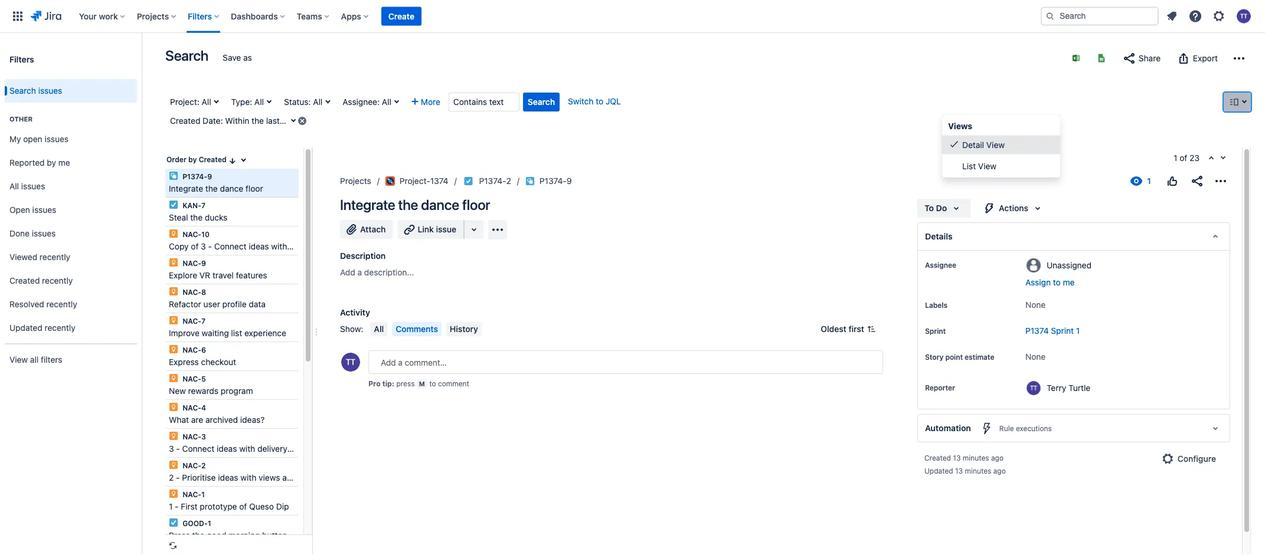 Task type: locate. For each thing, give the bounding box(es) containing it.
software up fields on the bottom of the page
[[315, 444, 349, 454]]

2 vertical spatial search
[[528, 97, 555, 107]]

rule executions
[[1000, 425, 1052, 433]]

created down viewed
[[9, 276, 40, 286]]

created
[[170, 116, 200, 126], [199, 156, 227, 164], [9, 276, 40, 286], [925, 454, 951, 462]]

1 vertical spatial delivery
[[258, 444, 287, 454]]

idea image down what
[[169, 432, 178, 441]]

7 up waiting
[[201, 317, 206, 325]]

small image right order by created
[[228, 156, 237, 166]]

3 nac- from the top
[[183, 288, 201, 296]]

data
[[249, 300, 266, 309]]

nac-
[[183, 230, 201, 239], [183, 259, 201, 268], [183, 288, 201, 296], [183, 317, 201, 325], [183, 346, 201, 354], [183, 375, 201, 383], [183, 404, 201, 412], [183, 433, 201, 441], [183, 462, 201, 470], [183, 491, 201, 499]]

menu bar containing all
[[368, 322, 484, 337]]

created right order
[[199, 156, 227, 164]]

add
[[340, 268, 355, 278]]

small image inside order by created link
[[228, 156, 237, 166]]

menu bar
[[368, 322, 484, 337]]

improve
[[169, 329, 200, 338]]

comments
[[396, 325, 438, 334]]

issues for search issues
[[38, 86, 62, 96]]

all for assignee: all
[[382, 97, 392, 107]]

sprint right p1374
[[1051, 326, 1074, 336]]

the for p1374-9
[[205, 184, 218, 194]]

idea image for 3
[[169, 432, 178, 441]]

jira
[[331, 242, 344, 252], [299, 444, 312, 454]]

0 vertical spatial projects
[[137, 11, 169, 21]]

1 - first prototype of queso dip
[[169, 502, 289, 512]]

open in google sheets image
[[1097, 53, 1107, 63]]

1 nac- from the top
[[183, 230, 201, 239]]

2 vertical spatial with
[[241, 473, 257, 483]]

1 horizontal spatial in
[[322, 242, 328, 252]]

open in microsoft excel image
[[1072, 53, 1081, 63]]

1 idea image from the top
[[169, 287, 178, 296]]

idea image for 1
[[169, 490, 178, 499]]

idea image
[[169, 287, 178, 296], [169, 316, 178, 325], [169, 345, 178, 354], [169, 403, 178, 412], [169, 432, 178, 441], [169, 490, 178, 499]]

viewed
[[9, 253, 37, 262]]

all inside all 'button'
[[374, 325, 384, 334]]

history button
[[446, 322, 482, 337]]

status: all
[[284, 97, 323, 107]]

p1374-9
[[181, 172, 212, 181], [540, 176, 572, 186]]

1 horizontal spatial integrate
[[340, 197, 395, 213]]

0 horizontal spatial updated
[[9, 323, 42, 333]]

nac- for copy
[[183, 230, 201, 239]]

connect up travel
[[214, 242, 247, 252]]

jira image
[[31, 9, 61, 23], [31, 9, 61, 23]]

1 vertical spatial jira
[[299, 444, 312, 454]]

explore
[[169, 271, 197, 281]]

issues up open issues
[[21, 182, 45, 191]]

1 horizontal spatial projects
[[340, 176, 371, 186]]

0 vertical spatial search
[[165, 47, 209, 64]]

integrate the dance floor up 'kan-7'
[[169, 184, 263, 194]]

teams
[[297, 11, 322, 21]]

view for list view
[[979, 161, 997, 171]]

nac- for improve
[[183, 317, 201, 325]]

to
[[596, 97, 604, 106], [1054, 278, 1061, 288], [429, 380, 436, 388]]

3 down '10'
[[201, 242, 206, 252]]

2 vertical spatial view
[[9, 355, 28, 365]]

order
[[167, 156, 187, 164]]

1 vertical spatial view
[[979, 161, 997, 171]]

p1374- left copy link to issue icon
[[540, 176, 567, 186]]

recently down resolved recently link
[[45, 323, 75, 333]]

your profile and settings image
[[1237, 9, 1251, 23]]

10 nac- from the top
[[183, 491, 201, 499]]

1 none from the top
[[1026, 300, 1046, 310]]

0 vertical spatial task image
[[464, 177, 473, 186]]

in up 'and' at the bottom of the page
[[290, 444, 296, 454]]

1 vertical spatial integrate
[[340, 197, 395, 213]]

issues for done issues
[[32, 229, 56, 239]]

idea image up the improve
[[169, 316, 178, 325]]

p1374-
[[183, 172, 207, 181], [479, 176, 506, 186], [540, 176, 567, 186]]

1 vertical spatial of
[[191, 242, 199, 252]]

all right status:
[[313, 97, 323, 107]]

all up the date:
[[202, 97, 211, 107]]

of for copy
[[191, 242, 199, 252]]

remove criteria image
[[298, 116, 307, 126]]

7 up steal the ducks
[[201, 201, 206, 210]]

reported by me link
[[5, 151, 137, 175]]

ideas down archived
[[217, 444, 237, 454]]

projects up sidebar navigation icon
[[137, 11, 169, 21]]

all right type:
[[255, 97, 264, 107]]

0 horizontal spatial integrate the dance floor
[[169, 184, 263, 194]]

search down filters dropdown button at the left of the page
[[165, 47, 209, 64]]

copy link to issue image
[[570, 176, 579, 185]]

search button
[[523, 93, 560, 112]]

5
[[201, 375, 206, 383]]

1 horizontal spatial sprint
[[1051, 326, 1074, 336]]

nac- up express
[[183, 346, 201, 354]]

2 idea image from the top
[[169, 316, 178, 325]]

4 right last
[[282, 116, 287, 126]]

4 nac- from the top
[[183, 317, 201, 325]]

unassigned
[[1047, 260, 1092, 270]]

nac- up 'are'
[[183, 404, 201, 412]]

1 horizontal spatial p1374-9
[[540, 176, 572, 186]]

my
[[9, 134, 21, 144]]

2 vertical spatial ideas
[[218, 473, 238, 483]]

project-
[[400, 176, 430, 186]]

nac- up the first
[[183, 491, 201, 499]]

link web pages and more image
[[467, 223, 481, 237]]

reporter
[[925, 384, 955, 392]]

0 horizontal spatial task image
[[169, 519, 178, 528]]

integrate the dance floor
[[169, 184, 263, 194], [340, 197, 490, 213]]

1 vertical spatial 7
[[201, 317, 206, 325]]

fields
[[299, 473, 320, 483]]

projects inside dropdown button
[[137, 11, 169, 21]]

idea image for explore
[[169, 258, 178, 268]]

1 vertical spatial none
[[1026, 352, 1046, 362]]

me inside button
[[1063, 278, 1075, 288]]

refactor
[[169, 300, 201, 309]]

1 vertical spatial ago
[[994, 467, 1006, 475]]

views
[[949, 121, 973, 131]]

1 vertical spatial 13
[[956, 467, 963, 475]]

0 vertical spatial integrate
[[169, 184, 203, 194]]

0 vertical spatial delivery
[[290, 242, 319, 252]]

2 horizontal spatial 9
[[567, 176, 572, 186]]

configure link
[[1154, 450, 1224, 469]]

teams button
[[293, 7, 334, 26]]

assignee
[[925, 261, 957, 269]]

search left switch
[[528, 97, 555, 107]]

2 nac- from the top
[[183, 259, 201, 268]]

view
[[987, 140, 1005, 150], [979, 161, 997, 171], [9, 355, 28, 365]]

appswitcher icon image
[[11, 9, 25, 23]]

search
[[165, 47, 209, 64], [9, 86, 36, 96], [528, 97, 555, 107]]

assignee pin to top. only you can see pinned fields. image
[[959, 260, 969, 270]]

2 horizontal spatial of
[[1180, 153, 1188, 163]]

1 horizontal spatial search
[[165, 47, 209, 64]]

0 vertical spatial to
[[596, 97, 604, 106]]

travel
[[213, 271, 234, 281]]

created inside other group
[[9, 276, 40, 286]]

0 horizontal spatial floor
[[246, 184, 263, 194]]

search issues group
[[5, 76, 137, 106]]

idea image
[[169, 229, 178, 239], [169, 258, 178, 268], [169, 374, 178, 383], [169, 461, 178, 470]]

- for first
[[175, 502, 179, 512]]

as
[[243, 53, 252, 63]]

0 vertical spatial filters
[[188, 11, 212, 21]]

nac- up refactor on the left of page
[[183, 288, 201, 296]]

updated down automation
[[925, 467, 954, 475]]

3 down 'are'
[[201, 433, 206, 441]]

1 vertical spatial updated
[[925, 467, 954, 475]]

created inside created 13 minutes ago updated 13 minutes ago
[[925, 454, 951, 462]]

p1374- for p1374-2 link
[[479, 176, 506, 186]]

nac- for 1
[[183, 491, 201, 499]]

1 vertical spatial to
[[1054, 278, 1061, 288]]

list view
[[963, 161, 997, 171]]

to inside button
[[1054, 278, 1061, 288]]

projects left project 1374 icon
[[340, 176, 371, 186]]

1 vertical spatial 3
[[201, 433, 206, 441]]

new rewards program
[[169, 387, 253, 396]]

search for search issues
[[9, 86, 36, 96]]

Search field
[[1041, 7, 1159, 26]]

by inside other group
[[47, 158, 56, 168]]

ideas up features
[[249, 242, 269, 252]]

do
[[936, 203, 947, 213]]

0 horizontal spatial search
[[9, 86, 36, 96]]

nac- for express
[[183, 346, 201, 354]]

1 horizontal spatial p1374-
[[479, 176, 506, 186]]

7 nac- from the top
[[183, 404, 201, 412]]

switch
[[568, 97, 594, 106]]

p1374- for p1374-9 link
[[540, 176, 567, 186]]

issues up my open issues
[[38, 86, 62, 96]]

search up other
[[9, 86, 36, 96]]

small image inside "list view" link
[[950, 161, 959, 171]]

recently for viewed recently
[[40, 253, 70, 262]]

1 vertical spatial floor
[[462, 197, 490, 213]]

project 1374 image
[[386, 177, 395, 186]]

idea image left nac-1
[[169, 490, 178, 499]]

view up "list view" link
[[987, 140, 1005, 150]]

all for type: all
[[255, 97, 264, 107]]

nac- up the improve
[[183, 317, 201, 325]]

2 vertical spatial to
[[429, 380, 436, 388]]

to right m
[[429, 380, 436, 388]]

checkout
[[201, 358, 236, 367]]

1 horizontal spatial 9
[[207, 172, 212, 181]]

created for created 13 minutes ago updated 13 minutes ago
[[925, 454, 951, 462]]

link issue button
[[398, 220, 465, 239]]

- left 'prioritise'
[[176, 473, 180, 483]]

2 7 from the top
[[201, 317, 206, 325]]

sprint down labels
[[925, 327, 946, 335]]

idea image up refactor on the left of page
[[169, 287, 178, 296]]

idea image for improve
[[169, 316, 178, 325]]

integrate up "attach" button at the left top
[[340, 197, 395, 213]]

switch to jql
[[568, 97, 621, 106]]

0 horizontal spatial dance
[[220, 184, 243, 194]]

1 horizontal spatial to
[[596, 97, 604, 106]]

0 vertical spatial of
[[1180, 153, 1188, 163]]

me down 'unassigned'
[[1063, 278, 1075, 288]]

nac- up explore
[[183, 259, 201, 268]]

done
[[9, 229, 30, 239]]

updated inside created 13 minutes ago updated 13 minutes ago
[[925, 467, 954, 475]]

Add a comment… field
[[369, 351, 884, 374]]

in left description
[[322, 242, 328, 252]]

recently for updated recently
[[45, 323, 75, 333]]

0 vertical spatial integrate the dance floor
[[169, 184, 263, 194]]

to right assign
[[1054, 278, 1061, 288]]

p1374
[[1026, 326, 1049, 336]]

nac- for 3
[[183, 433, 201, 441]]

1 idea image from the top
[[169, 229, 178, 239]]

by right reported
[[47, 158, 56, 168]]

issue
[[436, 225, 457, 234]]

by right order
[[188, 156, 197, 164]]

1 down 'prioritise'
[[201, 491, 205, 499]]

view inside detail view "link"
[[987, 140, 1005, 150]]

2 idea image from the top
[[169, 258, 178, 268]]

p1374- inside p1374-9 link
[[540, 176, 567, 186]]

0 horizontal spatial small image
[[228, 156, 237, 166]]

task image
[[464, 177, 473, 186], [169, 519, 178, 528]]

2 none from the top
[[1026, 352, 1046, 362]]

of
[[1180, 153, 1188, 163], [191, 242, 199, 252], [239, 502, 247, 512]]

3 down what
[[169, 444, 174, 454]]

0 horizontal spatial 9
[[201, 259, 206, 268]]

1 horizontal spatial subtask image
[[526, 177, 535, 186]]

first
[[849, 325, 865, 334]]

1
[[1174, 153, 1178, 163], [1077, 326, 1080, 336], [201, 491, 205, 499], [169, 502, 173, 512], [208, 520, 211, 528]]

4 idea image from the top
[[169, 403, 178, 412]]

sprint
[[1051, 326, 1074, 336], [925, 327, 946, 335]]

- for prioritise
[[176, 473, 180, 483]]

1 horizontal spatial updated
[[925, 467, 954, 475]]

1 vertical spatial task image
[[169, 519, 178, 528]]

p1374- up add app icon
[[479, 176, 506, 186]]

1 horizontal spatial me
[[1063, 278, 1075, 288]]

2 vertical spatial of
[[239, 502, 247, 512]]

executions
[[1016, 425, 1052, 433]]

integrate the dance floor down project-1374 'link'
[[340, 197, 490, 213]]

4 idea image from the top
[[169, 461, 178, 470]]

labels
[[925, 301, 948, 309]]

issues up 'viewed recently'
[[32, 229, 56, 239]]

within
[[225, 116, 249, 126]]

recently down created recently link
[[46, 300, 77, 310]]

dance up "ducks"
[[220, 184, 243, 194]]

1 horizontal spatial jira
[[331, 242, 344, 252]]

search for search button on the left of page
[[528, 97, 555, 107]]

1 vertical spatial with
[[239, 444, 255, 454]]

pro
[[369, 380, 381, 388]]

0 horizontal spatial projects
[[137, 11, 169, 21]]

recently down viewed recently link
[[42, 276, 73, 286]]

view right list
[[979, 161, 997, 171]]

6 idea image from the top
[[169, 490, 178, 499]]

7 for the
[[201, 201, 206, 210]]

software
[[347, 242, 381, 252], [315, 444, 349, 454]]

pro tip: press m to comment
[[369, 380, 469, 388]]

1 7 from the top
[[201, 201, 206, 210]]

minutes
[[963, 454, 990, 462], [965, 467, 992, 475]]

idea image up what
[[169, 403, 178, 412]]

0 vertical spatial updated
[[9, 323, 42, 333]]

view inside "list view" link
[[979, 161, 997, 171]]

created 13 minutes ago updated 13 minutes ago
[[925, 454, 1006, 475]]

0 horizontal spatial integrate
[[169, 184, 203, 194]]

filters inside dropdown button
[[188, 11, 212, 21]]

nac- down steal the ducks
[[183, 230, 201, 239]]

jira up fields on the bottom of the page
[[299, 444, 312, 454]]

none down p1374
[[1026, 352, 1046, 362]]

idea image for copy
[[169, 229, 178, 239]]

5 nac- from the top
[[183, 346, 201, 354]]

nac-4
[[181, 404, 206, 412]]

comments button
[[392, 322, 442, 337]]

actions image
[[1214, 174, 1228, 188]]

connect down 'nac-3'
[[182, 444, 215, 454]]

save as button
[[217, 48, 258, 67]]

2 horizontal spatial to
[[1054, 278, 1061, 288]]

0 horizontal spatial p1374-9
[[181, 172, 212, 181]]

1 horizontal spatial by
[[188, 156, 197, 164]]

3 idea image from the top
[[169, 374, 178, 383]]

issues inside group
[[38, 86, 62, 96]]

dashboards
[[231, 11, 278, 21]]

1 vertical spatial projects
[[340, 176, 371, 186]]

created down the project:
[[170, 116, 200, 126]]

all for status: all
[[313, 97, 323, 107]]

8 nac- from the top
[[183, 433, 201, 441]]

2 horizontal spatial p1374-
[[540, 176, 567, 186]]

terry turtle
[[1047, 383, 1091, 393]]

export button
[[1171, 49, 1224, 68]]

1 horizontal spatial integrate the dance floor
[[340, 197, 490, 213]]

terry
[[1047, 383, 1067, 393]]

details
[[925, 232, 953, 242]]

0 horizontal spatial by
[[47, 158, 56, 168]]

idea image up express
[[169, 345, 178, 354]]

List View radio
[[943, 157, 1061, 176]]

6 nac- from the top
[[183, 375, 201, 383]]

1 vertical spatial search
[[9, 86, 36, 96]]

0 horizontal spatial filters
[[9, 54, 34, 64]]

recently up created recently on the left of the page
[[40, 253, 70, 262]]

small image
[[228, 156, 237, 166], [950, 161, 959, 171]]

assignee:
[[343, 97, 380, 107]]

9 nac- from the top
[[183, 462, 201, 470]]

the down 'kan-7'
[[190, 213, 203, 223]]

8
[[201, 288, 206, 296]]

1 horizontal spatial small image
[[950, 161, 959, 171]]

2 left days
[[318, 116, 323, 126]]

idea image for 2
[[169, 461, 178, 470]]

nac- for explore
[[183, 259, 201, 268]]

subtask image down order
[[169, 171, 178, 181]]

ideas
[[249, 242, 269, 252], [217, 444, 237, 454], [218, 473, 238, 483]]

idea image left nac-2
[[169, 461, 178, 470]]

search inside group
[[9, 86, 36, 96]]

0 vertical spatial in
[[322, 242, 328, 252]]

the
[[252, 116, 264, 126], [205, 184, 218, 194], [398, 197, 418, 213], [190, 213, 203, 223], [192, 531, 205, 541]]

ideas up "1 - first prototype of queso dip"
[[218, 473, 238, 483]]

link
[[418, 225, 434, 234]]

dashboards button
[[227, 7, 290, 26]]

of left queso
[[239, 502, 247, 512]]

first
[[181, 502, 198, 512]]

of left 23
[[1180, 153, 1188, 163]]

task image up press
[[169, 519, 178, 528]]

- left the first
[[175, 502, 179, 512]]

jira up add
[[331, 242, 344, 252]]

filters up "search issues"
[[9, 54, 34, 64]]

9 for floor
[[207, 172, 212, 181]]

13
[[953, 454, 961, 462], [956, 467, 963, 475]]

0 vertical spatial minutes
[[963, 454, 990, 462]]

the left last
[[252, 116, 264, 126]]

the down project-
[[398, 197, 418, 213]]

me
[[58, 158, 70, 168], [1063, 278, 1075, 288]]

0 vertical spatial with
[[271, 242, 287, 252]]

1 horizontal spatial filters
[[188, 11, 212, 21]]

reported by me
[[9, 158, 70, 168]]

days
[[325, 116, 343, 126]]

0 vertical spatial me
[[58, 158, 70, 168]]

me inside other group
[[58, 158, 70, 168]]

subtask image left p1374-9 link
[[526, 177, 535, 186]]

idea image up copy
[[169, 229, 178, 239]]

2 horizontal spatial search
[[528, 97, 555, 107]]

0 vertical spatial software
[[347, 242, 381, 252]]

view left "all"
[[9, 355, 28, 365]]

nac- up rewards
[[183, 375, 201, 383]]

1 of 23
[[1174, 153, 1200, 163]]

p1374- inside p1374-2 link
[[479, 176, 506, 186]]

idea image up explore
[[169, 258, 178, 268]]

projects for projects dropdown button
[[137, 11, 169, 21]]

to left jql
[[596, 97, 604, 106]]

nac-6
[[181, 346, 206, 354]]

search inside button
[[528, 97, 555, 107]]

subtask image
[[169, 171, 178, 181], [526, 177, 535, 186]]

1 vertical spatial integrate the dance floor
[[340, 197, 490, 213]]

automation element
[[918, 415, 1231, 443]]

by for reported
[[47, 158, 56, 168]]

issues
[[38, 86, 62, 96], [45, 134, 69, 144], [21, 182, 45, 191], [32, 205, 56, 215], [32, 229, 56, 239]]

integrate up kan-
[[169, 184, 203, 194]]

the for kan-7
[[190, 213, 203, 223]]

with for delivery
[[239, 444, 255, 454]]

all right 'assignee:' at the left top of the page
[[382, 97, 392, 107]]

3 idea image from the top
[[169, 345, 178, 354]]

0 vertical spatial none
[[1026, 300, 1046, 310]]

- down what
[[176, 444, 180, 454]]

vr
[[200, 271, 210, 281]]

none for labels
[[1026, 300, 1046, 310]]

banner
[[0, 0, 1266, 33]]

me for assign to me
[[1063, 278, 1075, 288]]

nac- up 'prioritise'
[[183, 462, 201, 470]]

type:
[[231, 97, 252, 107]]

none down assign
[[1026, 300, 1046, 310]]

5 idea image from the top
[[169, 432, 178, 441]]

created down automation
[[925, 454, 951, 462]]

0 horizontal spatial jira
[[299, 444, 312, 454]]

updated down the resolved
[[9, 323, 42, 333]]

of down nac-10
[[191, 242, 199, 252]]

0 horizontal spatial me
[[58, 158, 70, 168]]

0 vertical spatial 7
[[201, 201, 206, 210]]

1 vertical spatial dance
[[421, 197, 459, 213]]



Task type: vqa. For each thing, say whether or not it's contained in the screenshot.


Task type: describe. For each thing, give the bounding box(es) containing it.
tip:
[[383, 380, 395, 388]]

issues right open
[[45, 134, 69, 144]]

1 left the first
[[169, 502, 173, 512]]

banner containing your work
[[0, 0, 1266, 33]]

steal the ducks
[[169, 213, 228, 223]]

rule
[[1000, 425, 1014, 433]]

copy
[[169, 242, 189, 252]]

search issues
[[9, 86, 62, 96]]

good-
[[183, 520, 208, 528]]

- down '10'
[[208, 242, 212, 252]]

more
[[421, 97, 441, 107]]

projects for projects link
[[340, 176, 371, 186]]

view all filters
[[9, 355, 62, 365]]

open issues link
[[5, 198, 137, 222]]

and
[[282, 473, 297, 483]]

copy of 3 - connect ideas with delivery in jira software
[[169, 242, 381, 252]]

jql
[[606, 97, 621, 106]]

the for good-1
[[192, 531, 205, 541]]

Detail View radio
[[943, 136, 1061, 154]]

0 vertical spatial dance
[[220, 184, 243, 194]]

to do button
[[918, 199, 971, 218]]

done issues link
[[5, 222, 137, 246]]

created recently
[[9, 276, 73, 286]]

issues for open issues
[[32, 205, 56, 215]]

newest first image
[[867, 325, 876, 334]]

task image
[[169, 200, 178, 210]]

all button
[[371, 322, 388, 337]]

search image
[[1046, 12, 1055, 21]]

2 - prioritise ideas with views and fields
[[169, 473, 320, 483]]

projects link
[[340, 174, 371, 188]]

1 horizontal spatial delivery
[[290, 242, 319, 252]]

1 vertical spatial software
[[315, 444, 349, 454]]

view inside view all filters link
[[9, 355, 28, 365]]

sidebar navigation image
[[129, 47, 155, 71]]

next issue 'kan-7' ( type 'j' ) image
[[1219, 154, 1228, 163]]

open issues
[[9, 205, 56, 215]]

resolved
[[9, 300, 44, 310]]

1 horizontal spatial task image
[[464, 177, 473, 186]]

history
[[450, 325, 478, 334]]

issues for all issues
[[21, 182, 45, 191]]

1 vertical spatial 4
[[201, 404, 206, 412]]

kan-7
[[181, 201, 206, 210]]

nac- for refactor
[[183, 288, 201, 296]]

queso
[[249, 502, 274, 512]]

0 vertical spatial 13
[[953, 454, 961, 462]]

nac-1
[[181, 491, 205, 499]]

rewards
[[188, 387, 219, 396]]

1 horizontal spatial of
[[239, 502, 247, 512]]

0 vertical spatial floor
[[246, 184, 263, 194]]

- for connect
[[176, 444, 180, 454]]

me for reported by me
[[58, 158, 70, 168]]

explore vr travel features
[[169, 271, 267, 281]]

project:
[[170, 97, 199, 107]]

view for detail view
[[987, 140, 1005, 150]]

prioritise
[[182, 473, 216, 483]]

all inside all issues link
[[9, 182, 19, 191]]

press
[[169, 531, 190, 541]]

all for project: all
[[202, 97, 211, 107]]

of for 1
[[1180, 153, 1188, 163]]

ideas?
[[240, 415, 265, 425]]

other
[[9, 115, 33, 123]]

updated inside other group
[[9, 323, 42, 333]]

9 for features
[[201, 259, 206, 268]]

nac- for 2
[[183, 462, 201, 470]]

list
[[963, 161, 976, 171]]

type: all
[[231, 97, 264, 107]]

1 up good
[[208, 520, 211, 528]]

settings image
[[1213, 9, 1227, 23]]

export
[[1194, 53, 1218, 63]]

primary element
[[7, 0, 1041, 33]]

p1374-2
[[479, 176, 511, 186]]

nac- for new
[[183, 375, 201, 383]]

p1374 sprint 1 link
[[1026, 326, 1080, 336]]

1 left 23
[[1174, 153, 1178, 163]]

10
[[201, 230, 210, 239]]

projects button
[[133, 7, 181, 26]]

p1374 sprint 1
[[1026, 326, 1080, 336]]

waiting
[[202, 329, 229, 338]]

1 right p1374
[[1077, 326, 1080, 336]]

recently for created recently
[[42, 276, 73, 286]]

created for created date: within the last 4 weeks, 2 days
[[170, 116, 200, 126]]

good-1
[[181, 520, 211, 528]]

assign to me
[[1026, 278, 1075, 288]]

1 horizontal spatial dance
[[421, 197, 459, 213]]

create
[[389, 11, 415, 21]]

all
[[30, 355, 39, 365]]

assign
[[1026, 278, 1051, 288]]

weeks,
[[290, 116, 316, 126]]

add app image
[[491, 223, 505, 237]]

small image
[[950, 140, 959, 149]]

features
[[236, 271, 267, 281]]

0 horizontal spatial delivery
[[258, 444, 287, 454]]

ducks
[[205, 213, 228, 223]]

views option group
[[943, 136, 1061, 176]]

new
[[169, 387, 186, 396]]

0 vertical spatial 3
[[201, 242, 206, 252]]

none for story point estimate
[[1026, 352, 1046, 362]]

0 horizontal spatial subtask image
[[169, 171, 178, 181]]

notifications image
[[1165, 9, 1179, 23]]

created recently link
[[5, 269, 137, 293]]

created date: within the last 4 weeks, 2 days
[[170, 116, 343, 126]]

0 horizontal spatial sprint
[[925, 327, 946, 335]]

profile image of terry turtle image
[[341, 353, 360, 372]]

1 vertical spatial minutes
[[965, 467, 992, 475]]

nac- for what
[[183, 404, 201, 412]]

story point estimate pin to top. only you can see pinned fields. image
[[928, 362, 937, 371]]

0 horizontal spatial to
[[429, 380, 436, 388]]

2 left p1374-9 link
[[506, 176, 511, 186]]

1 vertical spatial filters
[[9, 54, 34, 64]]

improve waiting list experience
[[169, 329, 286, 338]]

p1374-9 link
[[540, 174, 572, 188]]

updated recently
[[9, 323, 75, 333]]

done issues
[[9, 229, 56, 239]]

1 horizontal spatial floor
[[462, 197, 490, 213]]

nac-8
[[181, 288, 206, 296]]

your
[[79, 11, 97, 21]]

help image
[[1189, 9, 1203, 23]]

idea image for express
[[169, 345, 178, 354]]

0 vertical spatial jira
[[331, 242, 344, 252]]

assign to me button
[[1026, 277, 1218, 289]]

order by created link
[[165, 152, 238, 167]]

to for assign
[[1054, 278, 1061, 288]]

status:
[[284, 97, 311, 107]]

created for created recently
[[9, 276, 40, 286]]

0 vertical spatial ideas
[[249, 242, 269, 252]]

share image
[[1191, 174, 1205, 188]]

7 for waiting
[[201, 317, 206, 325]]

2 up 'prioritise'
[[201, 462, 206, 470]]

share
[[1139, 53, 1161, 63]]

your work button
[[75, 7, 130, 26]]

not available - this is the first issue image
[[1207, 154, 1217, 164]]

user
[[204, 300, 220, 309]]

point
[[946, 353, 963, 361]]

story
[[925, 353, 944, 361]]

idea image for new
[[169, 374, 178, 383]]

0 horizontal spatial p1374-
[[183, 172, 207, 181]]

kan-
[[183, 201, 201, 210]]

23
[[1190, 153, 1200, 163]]

1 vertical spatial connect
[[182, 444, 215, 454]]

2 left 'prioritise'
[[169, 473, 174, 483]]

recently for resolved recently
[[46, 300, 77, 310]]

save as
[[223, 53, 252, 63]]

other group
[[5, 103, 137, 344]]

search issues link
[[5, 79, 137, 103]]

open
[[23, 134, 42, 144]]

last
[[266, 116, 280, 126]]

1 horizontal spatial 4
[[282, 116, 287, 126]]

steal
[[169, 213, 188, 223]]

actions button
[[976, 199, 1052, 218]]

are
[[191, 415, 203, 425]]

program
[[221, 387, 253, 396]]

nac-3
[[181, 433, 206, 441]]

show:
[[340, 325, 363, 334]]

with for views
[[241, 473, 257, 483]]

updated recently link
[[5, 317, 137, 340]]

actions
[[999, 203, 1029, 213]]

0 vertical spatial connect
[[214, 242, 247, 252]]

Search issues using keywords text field
[[449, 93, 520, 112]]

details element
[[918, 223, 1231, 251]]

to for switch
[[596, 97, 604, 106]]

by for order
[[188, 156, 197, 164]]

all issues link
[[5, 175, 137, 198]]

0 horizontal spatial in
[[290, 444, 296, 454]]

button
[[262, 531, 287, 541]]

link issue
[[418, 225, 457, 234]]

ideas for delivery
[[217, 444, 237, 454]]

idea image for refactor
[[169, 287, 178, 296]]

filters button
[[184, 7, 224, 26]]

2 vertical spatial 3
[[169, 444, 174, 454]]

create button
[[381, 7, 422, 26]]

idea image for what
[[169, 403, 178, 412]]

0 vertical spatial ago
[[992, 454, 1004, 462]]

labels pin to top. only you can see pinned fields. image
[[950, 301, 960, 310]]

ideas for views
[[218, 473, 238, 483]]

vote options: no one has voted for this issue yet. image
[[1166, 174, 1180, 188]]

prototype
[[200, 502, 237, 512]]



